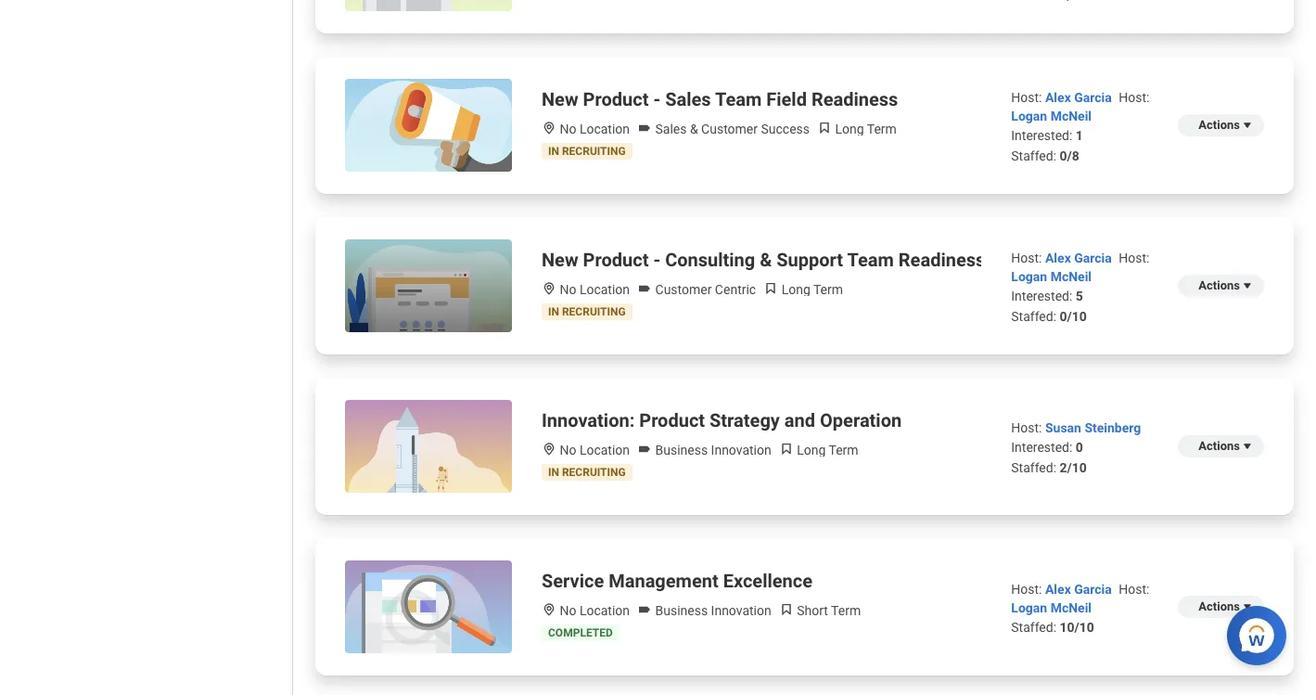 Task type: vqa. For each thing, say whether or not it's contained in the screenshot.
the edit BUTTON
no



Task type: locate. For each thing, give the bounding box(es) containing it.
1 vertical spatial long
[[782, 282, 811, 297]]

2 new from the top
[[542, 249, 579, 271]]

tag image
[[638, 281, 653, 296], [638, 602, 653, 617]]

0 vertical spatial mcneil
[[1051, 109, 1092, 123]]

staffed: left 10/10
[[1012, 620, 1057, 635]]

alex garcia button up '5'
[[1046, 251, 1116, 265]]

business for product
[[656, 443, 708, 458]]

0 horizontal spatial &
[[690, 122, 699, 136]]

3 no from the top
[[560, 443, 577, 458]]

interested: down susan
[[1012, 440, 1073, 455]]

alex garcia button up 10/10
[[1046, 582, 1116, 597]]

no location
[[557, 122, 630, 136], [557, 282, 630, 297], [557, 443, 630, 458], [557, 603, 630, 618]]

2 location image from the top
[[542, 602, 557, 617]]

3 garcia from the top
[[1075, 582, 1113, 597]]

1 actions button from the top
[[1179, 114, 1265, 136]]

innovation
[[711, 443, 772, 458], [711, 603, 772, 618]]

strategy
[[710, 409, 780, 432]]

location image
[[542, 121, 557, 136], [542, 602, 557, 617]]

1 vertical spatial garcia
[[1075, 251, 1113, 265]]

no for new product - sales team field readiness
[[560, 122, 577, 136]]

tag image for -
[[638, 121, 653, 136]]

1 vertical spatial logan
[[1012, 269, 1048, 284]]

1 in from the top
[[549, 145, 560, 158]]

alex inside host: alex garcia host: logan mcneil interested: 5 staffed: 0/10
[[1046, 251, 1072, 265]]

actions button for team
[[1179, 275, 1265, 297]]

tag image down the management
[[638, 602, 653, 617]]

garcia inside host: alex garcia host: logan mcneil staffed: 10/10
[[1075, 582, 1113, 597]]

1 logan from the top
[[1012, 109, 1048, 123]]

logan mcneil button up 1
[[1012, 109, 1092, 123]]

1 alex from the top
[[1046, 90, 1072, 105]]

long right success
[[836, 122, 865, 136]]

1 vertical spatial recruiting
[[562, 305, 626, 318]]

support
[[777, 249, 844, 271]]

host: alex garcia host: logan mcneil staffed: 10/10
[[1012, 582, 1150, 635]]

staffed: left 2/10 on the right of page
[[1012, 460, 1057, 475]]

alex up 10/10
[[1046, 582, 1072, 597]]

staffed: inside host: susan steinberg interested: 0 staffed: 2/10
[[1012, 460, 1057, 475]]

1 horizontal spatial team
[[848, 249, 895, 271]]

0 vertical spatial innovation
[[711, 443, 772, 458]]

1 vertical spatial logan mcneil button
[[1012, 269, 1092, 284]]

in recruiting for new product - sales team field readiness
[[549, 145, 626, 158]]

2 garcia from the top
[[1075, 251, 1113, 265]]

host: inside host: susan steinberg interested: 0 staffed: 2/10
[[1012, 420, 1043, 435]]

customer
[[702, 122, 758, 136], [656, 282, 712, 297]]

interested:
[[1012, 128, 1073, 143], [1012, 289, 1073, 303], [1012, 440, 1073, 455]]

caret down image inside actions popup button
[[1241, 439, 1256, 454]]

recruiting
[[562, 145, 626, 158], [562, 305, 626, 318], [562, 466, 626, 479]]

short term
[[794, 603, 861, 618]]

0 vertical spatial in
[[549, 145, 560, 158]]

interested: up 0/10
[[1012, 289, 1073, 303]]

success
[[761, 122, 810, 136]]

2 tag image from the top
[[638, 442, 653, 457]]

alex
[[1046, 90, 1072, 105], [1046, 251, 1072, 265], [1046, 582, 1072, 597]]

2 alex from the top
[[1046, 251, 1072, 265]]

4 staffed: from the top
[[1012, 620, 1057, 635]]

1 garcia from the top
[[1075, 90, 1113, 105]]

1 vertical spatial interested:
[[1012, 289, 1073, 303]]

1 vertical spatial location image
[[542, 442, 557, 457]]

1 business innovation from the top
[[653, 443, 772, 458]]

media mylearning image for support
[[764, 281, 779, 296]]

alex garcia button up 1
[[1046, 90, 1116, 105]]

2 vertical spatial long
[[797, 443, 826, 458]]

garcia up 10/10
[[1075, 582, 1113, 597]]

2 vertical spatial in recruiting
[[549, 466, 626, 479]]

status element for innovation: product strategy and operation
[[549, 466, 626, 479]]

1 interested: from the top
[[1012, 128, 1073, 143]]

1 vertical spatial alex garcia button
[[1046, 251, 1116, 265]]

0 vertical spatial logan mcneil button
[[1012, 109, 1092, 123]]

actions button
[[1179, 114, 1265, 136], [1179, 275, 1265, 297], [1179, 596, 1265, 618]]

0 vertical spatial -
[[654, 88, 661, 110]]

1 innovation from the top
[[711, 443, 772, 458]]

logan mcneil button up 10/10
[[1012, 600, 1092, 615]]

business down the service management excellence link
[[656, 603, 708, 618]]

location
[[580, 122, 630, 136], [580, 282, 630, 297], [580, 443, 630, 458], [580, 603, 630, 618]]

no for service management excellence
[[560, 603, 577, 618]]

2 vertical spatial interested:
[[1012, 440, 1073, 455]]

business innovation for management
[[653, 603, 772, 618]]

2 logan mcneil button from the top
[[1012, 269, 1092, 284]]

media mylearning image
[[818, 121, 833, 136], [764, 281, 779, 296], [779, 442, 794, 457]]

innovation down strategy at bottom right
[[711, 443, 772, 458]]

1 no location from the top
[[557, 122, 630, 136]]

term for team
[[868, 122, 897, 136]]

0 vertical spatial location image
[[542, 121, 557, 136]]

host: susan steinberg interested: 0 staffed: 2/10
[[1012, 420, 1142, 475]]

& left support
[[760, 249, 772, 271]]

sales down new product - sales team field readiness
[[656, 122, 687, 136]]

3 recruiting from the top
[[562, 466, 626, 479]]

alex inside host: alex garcia host: logan mcneil staffed: 10/10
[[1046, 582, 1072, 597]]

1 vertical spatial in
[[549, 305, 560, 318]]

logan
[[1012, 109, 1048, 123], [1012, 269, 1048, 284], [1012, 600, 1048, 615]]

3 no location from the top
[[557, 443, 630, 458]]

1 vertical spatial -
[[654, 249, 661, 271]]

actions button
[[1179, 435, 1265, 458]]

team right support
[[848, 249, 895, 271]]

1 tag image from the top
[[638, 281, 653, 296]]

service management excellence link
[[542, 568, 813, 594]]

1 recruiting from the top
[[562, 145, 626, 158]]

2 innovation from the top
[[711, 603, 772, 618]]

1 vertical spatial &
[[760, 249, 772, 271]]

no location for service management excellence
[[557, 603, 630, 618]]

3 in from the top
[[549, 466, 560, 479]]

2 vertical spatial alex
[[1046, 582, 1072, 597]]

location image for service management excellence
[[542, 602, 557, 617]]

1 vertical spatial location image
[[542, 602, 557, 617]]

0 vertical spatial recruiting
[[562, 145, 626, 158]]

2 tag image from the top
[[638, 602, 653, 617]]

- left consulting
[[654, 249, 661, 271]]

1 vertical spatial actions button
[[1179, 275, 1265, 297]]

susan
[[1046, 420, 1082, 435]]

1 vertical spatial mcneil
[[1051, 269, 1092, 284]]

2 recruiting from the top
[[562, 305, 626, 318]]

readiness
[[812, 88, 899, 110], [899, 249, 986, 271]]

2 location image from the top
[[542, 442, 557, 457]]

term for operation
[[829, 443, 859, 458]]

0 vertical spatial alex garcia button
[[1046, 90, 1116, 105]]

2 - from the top
[[654, 249, 661, 271]]

0 vertical spatial new
[[542, 88, 579, 110]]

& down new product - sales team field readiness link
[[690, 122, 699, 136]]

3 in recruiting from the top
[[549, 466, 626, 479]]

status element
[[549, 145, 626, 158], [549, 305, 626, 318], [549, 466, 626, 479], [549, 626, 613, 639]]

2 vertical spatial long term
[[794, 443, 859, 458]]

1 no from the top
[[560, 122, 577, 136]]

long for support
[[782, 282, 811, 297]]

1 vertical spatial product
[[583, 249, 649, 271]]

0 vertical spatial in recruiting
[[549, 145, 626, 158]]

staffed: inside host: alex garcia host: logan mcneil staffed: 10/10
[[1012, 620, 1057, 635]]

1 vertical spatial business
[[656, 603, 708, 618]]

in for new product - sales team field readiness
[[549, 145, 560, 158]]

&
[[690, 122, 699, 136], [760, 249, 772, 271]]

actions for innovation: product strategy and operation
[[1199, 439, 1241, 453]]

logan for new product - consulting & support team readiness
[[1012, 269, 1048, 284]]

1 vertical spatial innovation
[[711, 603, 772, 618]]

tag image for management
[[638, 602, 653, 617]]

in recruiting
[[549, 145, 626, 158], [549, 305, 626, 318], [549, 466, 626, 479]]

1 vertical spatial tag image
[[638, 602, 653, 617]]

in
[[549, 145, 560, 158], [549, 305, 560, 318], [549, 466, 560, 479]]

2 staffed: from the top
[[1012, 309, 1057, 324]]

3 logan from the top
[[1012, 600, 1048, 615]]

alex garcia button
[[1046, 90, 1116, 105], [1046, 251, 1116, 265], [1046, 582, 1116, 597]]

garcia inside host: alex garcia host: logan mcneil interested: 1 staffed: 0/8
[[1075, 90, 1113, 105]]

steinberg
[[1085, 420, 1142, 435]]

0 vertical spatial tag image
[[638, 281, 653, 296]]

new
[[542, 88, 579, 110], [542, 249, 579, 271]]

2 vertical spatial garcia
[[1075, 582, 1113, 597]]

long term down and
[[794, 443, 859, 458]]

location image
[[542, 281, 557, 296], [542, 442, 557, 457]]

interested: inside host: susan steinberg interested: 0 staffed: 2/10
[[1012, 440, 1073, 455]]

no
[[560, 122, 577, 136], [560, 282, 577, 297], [560, 443, 577, 458], [560, 603, 577, 618]]

3 staffed: from the top
[[1012, 460, 1057, 475]]

2 business innovation from the top
[[653, 603, 772, 618]]

0 vertical spatial interested:
[[1012, 128, 1073, 143]]

business innovation
[[653, 443, 772, 458], [653, 603, 772, 618]]

2 location from the top
[[580, 282, 630, 297]]

status element for service management excellence
[[549, 626, 613, 639]]

media mylearning image right success
[[818, 121, 833, 136]]

1 - from the top
[[654, 88, 661, 110]]

alex garcia button for readiness
[[1046, 90, 1116, 105]]

2 vertical spatial in
[[549, 466, 560, 479]]

actions for new product - consulting & support team readiness
[[1199, 278, 1241, 292]]

0 vertical spatial media mylearning image
[[818, 121, 833, 136]]

2 vertical spatial logan
[[1012, 600, 1048, 615]]

0 vertical spatial actions button
[[1179, 114, 1265, 136]]

susan steinberg button
[[1046, 420, 1142, 435]]

mcneil for new product - consulting & support team readiness
[[1051, 269, 1092, 284]]

1 tag image from the top
[[638, 121, 653, 136]]

2 caret down image from the top
[[1241, 439, 1256, 454]]

tag image down innovation: product strategy and operation link
[[638, 442, 653, 457]]

1 caret down image from the top
[[1241, 278, 1256, 293]]

term
[[868, 122, 897, 136], [814, 282, 844, 297], [829, 443, 859, 458], [832, 603, 861, 618]]

4 status element from the top
[[549, 626, 613, 639]]

mcneil inside host: alex garcia host: logan mcneil interested: 1 staffed: 0/8
[[1051, 109, 1092, 123]]

2 vertical spatial recruiting
[[562, 466, 626, 479]]

media mylearning image down and
[[779, 442, 794, 457]]

long term right success
[[833, 122, 897, 136]]

sales up sales & customer success
[[666, 88, 711, 110]]

1 vertical spatial alex
[[1046, 251, 1072, 265]]

1 vertical spatial business innovation
[[653, 603, 772, 618]]

0 vertical spatial garcia
[[1075, 90, 1113, 105]]

1 vertical spatial caret down image
[[1241, 439, 1256, 454]]

2 vertical spatial mcneil
[[1051, 600, 1092, 615]]

0 vertical spatial long term
[[833, 122, 897, 136]]

sales
[[666, 88, 711, 110], [656, 122, 687, 136]]

caret down image
[[1241, 278, 1256, 293], [1241, 439, 1256, 454], [1241, 600, 1256, 614]]

- up sales & customer success
[[654, 88, 661, 110]]

1 vertical spatial long term
[[779, 282, 844, 297]]

location image for new product - sales team field readiness
[[542, 121, 557, 136]]

2 status element from the top
[[549, 305, 626, 318]]

2 no location from the top
[[557, 282, 630, 297]]

4 no location from the top
[[557, 603, 630, 618]]

1 actions from the top
[[1199, 118, 1241, 132]]

3 alex from the top
[[1046, 582, 1072, 597]]

interested: inside host: alex garcia host: logan mcneil interested: 1 staffed: 0/8
[[1012, 128, 1073, 143]]

interested: for new product - consulting & support team readiness
[[1012, 289, 1073, 303]]

innovation down excellence
[[711, 603, 772, 618]]

location for new product - consulting & support team readiness
[[580, 282, 630, 297]]

customer down new product - sales team field readiness link
[[702, 122, 758, 136]]

0 vertical spatial readiness
[[812, 88, 899, 110]]

1 in recruiting from the top
[[549, 145, 626, 158]]

2 in recruiting from the top
[[549, 305, 626, 318]]

1 vertical spatial tag image
[[638, 442, 653, 457]]

logan mcneil button
[[1012, 109, 1092, 123], [1012, 269, 1092, 284], [1012, 600, 1092, 615]]

business down innovation: product strategy and operation link
[[656, 443, 708, 458]]

long down support
[[782, 282, 811, 297]]

mcneil up '5'
[[1051, 269, 1092, 284]]

garcia up 1
[[1075, 90, 1113, 105]]

logan mcneil button up '5'
[[1012, 269, 1092, 284]]

0 vertical spatial location image
[[542, 281, 557, 296]]

2 in from the top
[[549, 305, 560, 318]]

0 vertical spatial sales
[[666, 88, 711, 110]]

2 actions from the top
[[1199, 278, 1241, 292]]

business innovation down innovation: product strategy and operation link
[[653, 443, 772, 458]]

garcia for new product - consulting & support team readiness
[[1075, 251, 1113, 265]]

interested: inside host: alex garcia host: logan mcneil interested: 5 staffed: 0/10
[[1012, 289, 1073, 303]]

mcneil
[[1051, 109, 1092, 123], [1051, 269, 1092, 284], [1051, 600, 1092, 615]]

1 status element from the top
[[549, 145, 626, 158]]

2 vertical spatial actions button
[[1179, 596, 1265, 618]]

status element containing completed
[[549, 626, 613, 639]]

innovation for excellence
[[711, 603, 772, 618]]

interested: for new product - sales team field readiness
[[1012, 128, 1073, 143]]

1 vertical spatial media mylearning image
[[764, 281, 779, 296]]

long for field
[[836, 122, 865, 136]]

4 no from the top
[[560, 603, 577, 618]]

alex up 0/10
[[1046, 251, 1072, 265]]

2 vertical spatial logan mcneil button
[[1012, 600, 1092, 615]]

garcia inside host: alex garcia host: logan mcneil interested: 5 staffed: 0/10
[[1075, 251, 1113, 265]]

0 vertical spatial product
[[583, 88, 649, 110]]

actions inside popup button
[[1199, 439, 1241, 453]]

mcneil inside host: alex garcia host: logan mcneil interested: 5 staffed: 0/10
[[1051, 269, 1092, 284]]

3 interested: from the top
[[1012, 440, 1073, 455]]

1 location image from the top
[[542, 121, 557, 136]]

1 logan mcneil button from the top
[[1012, 109, 1092, 123]]

1 vertical spatial in recruiting
[[549, 305, 626, 318]]

3 location from the top
[[580, 443, 630, 458]]

and
[[785, 409, 816, 432]]

logan inside host: alex garcia host: logan mcneil interested: 5 staffed: 0/10
[[1012, 269, 1048, 284]]

0 vertical spatial alex
[[1046, 90, 1072, 105]]

1 location image from the top
[[542, 281, 557, 296]]

short
[[797, 603, 829, 618]]

3 status element from the top
[[549, 466, 626, 479]]

1 alex garcia button from the top
[[1046, 90, 1116, 105]]

alex inside host: alex garcia host: logan mcneil interested: 1 staffed: 0/8
[[1046, 90, 1072, 105]]

0 vertical spatial team
[[716, 88, 762, 110]]

2 alex garcia button from the top
[[1046, 251, 1116, 265]]

host:
[[1012, 90, 1043, 105], [1120, 90, 1150, 105], [1012, 251, 1043, 265], [1120, 251, 1150, 265], [1012, 420, 1043, 435], [1012, 582, 1043, 597], [1120, 582, 1150, 597]]

2 business from the top
[[656, 603, 708, 618]]

product
[[583, 88, 649, 110], [583, 249, 649, 271], [640, 409, 705, 432]]

2 logan from the top
[[1012, 269, 1048, 284]]

interested: up 0/8
[[1012, 128, 1073, 143]]

tag image left 'centric'
[[638, 281, 653, 296]]

long down and
[[797, 443, 826, 458]]

business innovation down the service management excellence link
[[653, 603, 772, 618]]

1 mcneil from the top
[[1051, 109, 1092, 123]]

mcneil up 10/10
[[1051, 600, 1092, 615]]

1 new from the top
[[542, 88, 579, 110]]

team up sales & customer success
[[716, 88, 762, 110]]

product for sales
[[583, 88, 649, 110]]

0 vertical spatial long
[[836, 122, 865, 136]]

0 vertical spatial caret down image
[[1241, 278, 1256, 293]]

2 no from the top
[[560, 282, 577, 297]]

1 staffed: from the top
[[1012, 148, 1057, 163]]

media mylearning image down new product - consulting & support team readiness
[[764, 281, 779, 296]]

0 vertical spatial logan
[[1012, 109, 1048, 123]]

0 vertical spatial business
[[656, 443, 708, 458]]

1
[[1076, 128, 1084, 143]]

1 business from the top
[[656, 443, 708, 458]]

location image for new
[[542, 281, 557, 296]]

long
[[836, 122, 865, 136], [782, 282, 811, 297], [797, 443, 826, 458]]

logan mcneil button for team
[[1012, 269, 1092, 284]]

long term
[[833, 122, 897, 136], [779, 282, 844, 297], [794, 443, 859, 458]]

tag image
[[638, 121, 653, 136], [638, 442, 653, 457]]

logan inside host: alex garcia host: logan mcneil interested: 1 staffed: 0/8
[[1012, 109, 1048, 123]]

2 vertical spatial product
[[640, 409, 705, 432]]

team
[[716, 88, 762, 110], [848, 249, 895, 271]]

garcia
[[1075, 90, 1113, 105], [1075, 251, 1113, 265], [1075, 582, 1113, 597]]

long term down support
[[779, 282, 844, 297]]

business
[[656, 443, 708, 458], [656, 603, 708, 618]]

garcia for new product - sales team field readiness
[[1075, 90, 1113, 105]]

alex for new product - consulting & support team readiness
[[1046, 251, 1072, 265]]

5
[[1076, 289, 1084, 303]]

1 vertical spatial new
[[542, 249, 579, 271]]

location for service management excellence
[[580, 603, 630, 618]]

3 actions from the top
[[1199, 439, 1241, 453]]

alex up 0/8
[[1046, 90, 1072, 105]]

2 actions button from the top
[[1179, 275, 1265, 297]]

mcneil up 1
[[1051, 109, 1092, 123]]

3 logan mcneil button from the top
[[1012, 600, 1092, 615]]

no location for innovation: product strategy and operation
[[557, 443, 630, 458]]

alex garcia button for team
[[1046, 251, 1116, 265]]

4 location from the top
[[580, 603, 630, 618]]

2 mcneil from the top
[[1051, 269, 1092, 284]]

caret down image for operation
[[1241, 439, 1256, 454]]

long term for team
[[779, 282, 844, 297]]

tag image down new product - sales team field readiness
[[638, 121, 653, 136]]

tag image for product
[[638, 281, 653, 296]]

innovation for strategy
[[711, 443, 772, 458]]

4 actions from the top
[[1199, 600, 1241, 613]]

1 horizontal spatial &
[[760, 249, 772, 271]]

1 location from the top
[[580, 122, 630, 136]]

0 vertical spatial business innovation
[[653, 443, 772, 458]]

garcia up '5'
[[1075, 251, 1113, 265]]

staffed: left 0/8
[[1012, 148, 1057, 163]]

2 interested: from the top
[[1012, 289, 1073, 303]]

-
[[654, 88, 661, 110], [654, 249, 661, 271]]

0 vertical spatial tag image
[[638, 121, 653, 136]]

actions
[[1199, 118, 1241, 132], [1199, 278, 1241, 292], [1199, 439, 1241, 453], [1199, 600, 1241, 613]]

staffed: left 0/10
[[1012, 309, 1057, 324]]

3 mcneil from the top
[[1051, 600, 1092, 615]]

2 vertical spatial caret down image
[[1241, 600, 1256, 614]]

service management excellence
[[542, 570, 813, 592]]

sales & customer success
[[653, 122, 810, 136]]

2 vertical spatial alex garcia button
[[1046, 582, 1116, 597]]

staffed:
[[1012, 148, 1057, 163], [1012, 309, 1057, 324], [1012, 460, 1057, 475], [1012, 620, 1057, 635]]

customer down consulting
[[656, 282, 712, 297]]



Task type: describe. For each thing, give the bounding box(es) containing it.
business for management
[[656, 603, 708, 618]]

alex for new product - sales team field readiness
[[1046, 90, 1072, 105]]

recruiting for innovation: product strategy and operation
[[562, 466, 626, 479]]

business innovation for product
[[653, 443, 772, 458]]

no for innovation: product strategy and operation
[[560, 443, 577, 458]]

product for consulting
[[583, 249, 649, 271]]

0 vertical spatial customer
[[702, 122, 758, 136]]

logan mcneil button for readiness
[[1012, 109, 1092, 123]]

0
[[1076, 440, 1084, 455]]

term for &
[[814, 282, 844, 297]]

in recruiting for new product - consulting & support team readiness
[[549, 305, 626, 318]]

management
[[609, 570, 719, 592]]

- for consulting
[[654, 249, 661, 271]]

in recruiting for innovation: product strategy and operation
[[549, 466, 626, 479]]

new product - consulting & support team readiness
[[542, 249, 986, 271]]

no for new product - consulting & support team readiness
[[560, 282, 577, 297]]

logan for new product - sales team field readiness
[[1012, 109, 1048, 123]]

- for sales
[[654, 88, 661, 110]]

actions button for readiness
[[1179, 114, 1265, 136]]

recruiting for new product - consulting & support team readiness
[[562, 305, 626, 318]]

3 actions button from the top
[[1179, 596, 1265, 618]]

excellence
[[724, 570, 813, 592]]

staffed: inside host: alex garcia host: logan mcneil interested: 5 staffed: 0/10
[[1012, 309, 1057, 324]]

innovation:
[[542, 409, 635, 432]]

mcneil inside host: alex garcia host: logan mcneil staffed: 10/10
[[1051, 600, 1092, 615]]

0 horizontal spatial team
[[716, 88, 762, 110]]

1 vertical spatial team
[[848, 249, 895, 271]]

innovation: product strategy and operation link
[[542, 407, 902, 433]]

operation
[[820, 409, 902, 432]]

3 caret down image from the top
[[1241, 600, 1256, 614]]

caret down image for &
[[1241, 278, 1256, 293]]

2 vertical spatial media mylearning image
[[779, 442, 794, 457]]

in for new product - consulting & support team readiness
[[549, 305, 560, 318]]

long term for readiness
[[833, 122, 897, 136]]

no location for new product - consulting & support team readiness
[[557, 282, 630, 297]]

location for innovation: product strategy and operation
[[580, 443, 630, 458]]

consulting
[[666, 249, 756, 271]]

new product - sales team field readiness
[[542, 88, 899, 110]]

status element for new product - consulting & support team readiness
[[549, 305, 626, 318]]

recruiting for new product - sales team field readiness
[[562, 145, 626, 158]]

location image for innovation:
[[542, 442, 557, 457]]

location for new product - sales team field readiness
[[580, 122, 630, 136]]

customer centric
[[653, 282, 757, 297]]

1 vertical spatial readiness
[[899, 249, 986, 271]]

no location for new product - sales team field readiness
[[557, 122, 630, 136]]

new product - consulting & support team readiness link
[[542, 247, 986, 273]]

centric
[[715, 282, 757, 297]]

status element for new product - sales team field readiness
[[549, 145, 626, 158]]

in for innovation: product strategy and operation
[[549, 466, 560, 479]]

mcneil for new product - sales team field readiness
[[1051, 109, 1092, 123]]

1 vertical spatial sales
[[656, 122, 687, 136]]

host: alex garcia host: logan mcneil interested: 1 staffed: 0/8
[[1012, 90, 1150, 163]]

media mylearning image
[[779, 602, 794, 617]]

new for new product - sales team field readiness
[[542, 88, 579, 110]]

product for and
[[640, 409, 705, 432]]

service
[[542, 570, 604, 592]]

actions for service management excellence
[[1199, 600, 1241, 613]]

3 alex garcia button from the top
[[1046, 582, 1116, 597]]

new product - sales team field readiness link
[[542, 86, 899, 112]]

media mylearning image for field
[[818, 121, 833, 136]]

staffed: inside host: alex garcia host: logan mcneil interested: 1 staffed: 0/8
[[1012, 148, 1057, 163]]

tag image for strategy
[[638, 442, 653, 457]]

actions for new product - sales team field readiness
[[1199, 118, 1241, 132]]

completed
[[549, 626, 613, 639]]

10/10
[[1060, 620, 1095, 635]]

new for new product - consulting & support team readiness
[[542, 249, 579, 271]]

1 vertical spatial customer
[[656, 282, 712, 297]]

innovation: product strategy and operation
[[542, 409, 902, 432]]

host: alex garcia host: logan mcneil interested: 5 staffed: 0/10
[[1012, 251, 1150, 324]]

0/10
[[1060, 309, 1088, 324]]

2/10
[[1060, 460, 1088, 475]]

logan inside host: alex garcia host: logan mcneil staffed: 10/10
[[1012, 600, 1048, 615]]

field
[[767, 88, 807, 110]]

0/8
[[1060, 148, 1080, 163]]

0 vertical spatial &
[[690, 122, 699, 136]]

caret down image
[[1241, 118, 1256, 133]]



